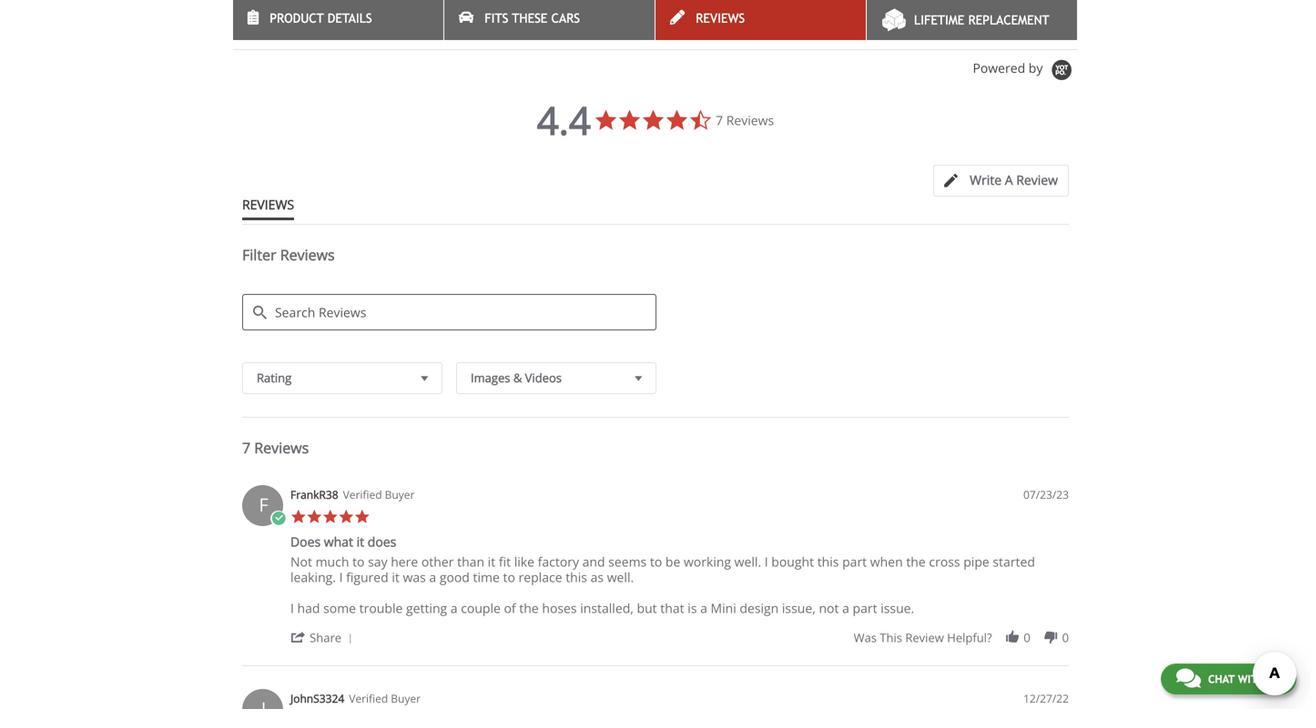 Task type: locate. For each thing, give the bounding box(es) containing it.
i left the figured
[[339, 569, 343, 586]]

1 horizontal spatial it
[[392, 569, 400, 586]]

the inside not much to say here other than it fit like factory and seems to be working well. i bought this part when the cross pipe started leaking. i figured it was a good time to replace this as well.
[[907, 554, 926, 571]]

part up was
[[853, 600, 878, 617]]

had
[[297, 600, 320, 617]]

replace
[[519, 569, 563, 586]]

buyer for frankr38 verified buyer
[[385, 488, 415, 503]]

group containing was this review helpful?
[[854, 630, 1069, 646]]

0 horizontal spatial star image
[[291, 509, 307, 525]]

other
[[422, 554, 454, 571]]

verified buyer heading for johns3324
[[349, 692, 421, 707]]

1 star image from the left
[[291, 509, 307, 525]]

well. right working at the right bottom of page
[[735, 554, 762, 571]]

product details
[[270, 11, 372, 26]]

is
[[688, 600, 697, 617]]

star image right circle checkmark image
[[291, 509, 307, 525]]

not
[[819, 600, 839, 617]]

0 horizontal spatial this
[[566, 569, 588, 586]]

1 horizontal spatial star image
[[338, 509, 354, 525]]

part inside not much to say here other than it fit like factory and seems to be working well. i bought this part when the cross pipe started leaking. i figured it was a good time to replace this as well.
[[843, 554, 867, 571]]

reviews
[[242, 196, 294, 213]]

&
[[514, 370, 522, 386]]

does
[[291, 534, 321, 551]]

verified buyer heading
[[343, 488, 415, 503], [349, 692, 421, 707]]

verified
[[343, 488, 382, 503], [349, 692, 388, 707]]

0 vertical spatial buyer
[[385, 488, 415, 503]]

frankr38 verified buyer
[[291, 488, 415, 503]]

well. right as
[[607, 569, 634, 586]]

star image
[[291, 509, 307, 525], [322, 509, 338, 525], [354, 509, 370, 525]]

rating
[[257, 370, 292, 386]]

write no frame image
[[945, 174, 967, 188]]

verified buyer heading for frankr38
[[343, 488, 415, 503]]

it left does
[[357, 534, 364, 551]]

1 0 from the left
[[1024, 630, 1031, 646]]

2 horizontal spatial it
[[488, 554, 496, 571]]

1 horizontal spatial this
[[818, 554, 839, 571]]

1 horizontal spatial i
[[339, 569, 343, 586]]

0 vertical spatial the
[[907, 554, 926, 571]]

2 horizontal spatial this
[[880, 630, 903, 646]]

i left had at the bottom left of the page
[[291, 600, 294, 617]]

well.
[[735, 554, 762, 571], [607, 569, 634, 586]]

this left as
[[566, 569, 588, 586]]

fit
[[499, 554, 511, 571]]

star image down frankr38 verified buyer
[[354, 509, 370, 525]]

to right 'time'
[[503, 569, 515, 586]]

buyer
[[385, 488, 415, 503], [391, 692, 421, 707]]

star image down frankr38 verified buyer
[[338, 509, 354, 525]]

this right was
[[880, 630, 903, 646]]

does
[[368, 534, 396, 551]]

0 vertical spatial 7
[[716, 112, 723, 129]]

a
[[1005, 171, 1013, 189]]

0 horizontal spatial 7
[[242, 438, 251, 458]]

part
[[843, 554, 867, 571], [853, 600, 878, 617]]

i left bought
[[765, 554, 769, 571]]

it left fit
[[488, 554, 496, 571]]

1 horizontal spatial star image
[[322, 509, 338, 525]]

these
[[512, 11, 548, 26]]

factory
[[538, 554, 579, 571]]

when
[[871, 554, 903, 571]]

by
[[1029, 59, 1043, 77]]

review date 12/27/22 element
[[1024, 692, 1069, 707]]

it
[[357, 534, 364, 551], [488, 554, 496, 571], [392, 569, 400, 586]]

star image
[[307, 509, 322, 525], [338, 509, 354, 525]]

group inside f tab panel
[[854, 630, 1069, 646]]

2 star image from the left
[[322, 509, 338, 525]]

filter reviews heading
[[242, 245, 1069, 281]]

the left the cross
[[907, 554, 926, 571]]

fits these cars link
[[445, 0, 655, 40]]

0 horizontal spatial it
[[357, 534, 364, 551]]

like
[[514, 554, 535, 571]]

product details link
[[233, 0, 444, 40]]

powered by
[[973, 59, 1047, 77]]

0 vertical spatial verified
[[343, 488, 382, 503]]

couple
[[461, 600, 501, 617]]

a
[[429, 569, 437, 586], [451, 600, 458, 617], [701, 600, 708, 617], [843, 600, 850, 617]]

Images & Videos Filter field
[[456, 363, 657, 395]]

reviews
[[696, 11, 745, 26], [233, 14, 303, 35], [727, 112, 774, 129], [280, 245, 335, 265], [254, 438, 309, 458]]

verified right johns3324 at bottom left
[[349, 692, 388, 707]]

share
[[310, 630, 342, 646]]

a inside not much to say here other than it fit like factory and seems to be working well. i bought this part when the cross pipe started leaking. i figured it was a good time to replace this as well.
[[429, 569, 437, 586]]

some
[[323, 600, 356, 617]]

7
[[716, 112, 723, 129], [242, 438, 251, 458]]

to left be
[[650, 554, 662, 571]]

started
[[993, 554, 1036, 571]]

review date 07/23/23 element
[[1024, 488, 1069, 503]]

to left say
[[353, 554, 365, 571]]

buyer up does
[[385, 488, 415, 503]]

group
[[854, 630, 1069, 646]]

design
[[740, 600, 779, 617]]

buyer right johns3324 at bottom left
[[391, 692, 421, 707]]

mini
[[711, 600, 737, 617]]

images
[[471, 370, 511, 386]]

0 horizontal spatial 0
[[1024, 630, 1031, 646]]

the right of
[[519, 600, 539, 617]]

fits these cars
[[485, 11, 580, 26]]

us
[[1269, 673, 1282, 686]]

part for this
[[843, 554, 867, 571]]

not much to say here other than it fit like factory and seems to be working well. i bought this part when the cross pipe started leaking. i figured it was a good time to replace this as well.
[[291, 554, 1036, 586]]

replacement
[[969, 13, 1050, 27]]

0 horizontal spatial star image
[[307, 509, 322, 525]]

f
[[259, 493, 268, 518]]

1 horizontal spatial 0
[[1063, 630, 1069, 646]]

0 vertical spatial part
[[843, 554, 867, 571]]

powered
[[973, 59, 1026, 77]]

2 horizontal spatial star image
[[354, 509, 370, 525]]

2 horizontal spatial i
[[765, 554, 769, 571]]

it inside heading
[[357, 534, 364, 551]]

0 right vote down review by frankr38 on 23 jul 2023 image
[[1063, 630, 1069, 646]]

1 vertical spatial 7 reviews
[[242, 438, 309, 458]]

i
[[765, 554, 769, 571], [339, 569, 343, 586], [291, 600, 294, 617]]

1 horizontal spatial the
[[907, 554, 926, 571]]

share image
[[291, 630, 307, 646]]

trouble
[[359, 600, 403, 617]]

it left was
[[392, 569, 400, 586]]

part left the when
[[843, 554, 867, 571]]

verified buyer heading up does
[[343, 488, 415, 503]]

product
[[270, 11, 324, 26]]

0 horizontal spatial to
[[353, 554, 365, 571]]

verified buyer heading right johns3324 at bottom left
[[349, 692, 421, 707]]

7 reviews
[[716, 112, 774, 129], [242, 438, 309, 458]]

than
[[457, 554, 485, 571]]

1 horizontal spatial to
[[503, 569, 515, 586]]

1 vertical spatial buyer
[[391, 692, 421, 707]]

3 star image from the left
[[354, 509, 370, 525]]

this
[[818, 554, 839, 571], [566, 569, 588, 586], [880, 630, 903, 646]]

chat with us
[[1209, 673, 1282, 686]]

part for a
[[853, 600, 878, 617]]

1 vertical spatial verified buyer heading
[[349, 692, 421, 707]]

1 vertical spatial the
[[519, 600, 539, 617]]

bought
[[772, 554, 814, 571]]

a right was
[[429, 569, 437, 586]]

comments image
[[1177, 668, 1201, 690]]

star image up what in the bottom left of the page
[[322, 509, 338, 525]]

verified right frankr38
[[343, 488, 382, 503]]

circle checkmark image
[[271, 511, 286, 527]]

Search Reviews search field
[[242, 294, 657, 331]]

this right bought
[[818, 554, 839, 571]]

i had some trouble getting a couple of the hoses installed, but that is a mini design issue, not a part issue.
[[291, 600, 915, 617]]

star image down frankr38
[[307, 509, 322, 525]]

what
[[324, 534, 353, 551]]

0 vertical spatial 7 reviews
[[716, 112, 774, 129]]

1 vertical spatial verified
[[349, 692, 388, 707]]

f tab panel
[[233, 477, 1079, 710]]

Rating Filter field
[[242, 363, 443, 395]]

review
[[1017, 171, 1058, 189]]

0 right vote up review by frankr38 on 23 jul 2023 icon
[[1024, 630, 1031, 646]]

filter reviews
[[242, 245, 335, 265]]

0 vertical spatial verified buyer heading
[[343, 488, 415, 503]]

verified for frankr38
[[343, 488, 382, 503]]

to
[[353, 554, 365, 571], [650, 554, 662, 571], [503, 569, 515, 586]]

1 vertical spatial part
[[853, 600, 878, 617]]

4.4
[[537, 94, 591, 146]]



Task type: describe. For each thing, give the bounding box(es) containing it.
johns3324 verified buyer
[[291, 692, 421, 707]]

reviews link
[[656, 0, 866, 40]]

0 horizontal spatial the
[[519, 600, 539, 617]]

2 star image from the left
[[338, 509, 354, 525]]

lifetime
[[915, 13, 965, 27]]

filter
[[242, 245, 277, 265]]

1 horizontal spatial 7
[[716, 112, 723, 129]]

a right not on the bottom of page
[[843, 600, 850, 617]]

lifetime replacement link
[[867, 0, 1078, 40]]

here
[[391, 554, 418, 571]]

much
[[316, 554, 349, 571]]

chat
[[1209, 673, 1235, 686]]

reviews inside "link"
[[696, 11, 745, 26]]

images & videos
[[471, 370, 562, 386]]

frankr38
[[291, 488, 338, 503]]

0 horizontal spatial well.
[[607, 569, 634, 586]]

good
[[440, 569, 470, 586]]

a left couple at the bottom left
[[451, 600, 458, 617]]

was this review helpful?
[[854, 630, 992, 646]]

time
[[473, 569, 500, 586]]

1 vertical spatial 7
[[242, 438, 251, 458]]

review
[[906, 630, 944, 646]]

4.4 star rating element
[[537, 94, 591, 146]]

powered by link
[[973, 59, 1079, 82]]

vote up review by frankr38 on 23 jul 2023 image
[[1005, 630, 1021, 646]]

was
[[854, 630, 877, 646]]

2 horizontal spatial to
[[650, 554, 662, 571]]

reviews inside heading
[[280, 245, 335, 265]]

07/23/23
[[1024, 488, 1069, 503]]

working
[[684, 554, 731, 571]]

0 horizontal spatial 7 reviews
[[242, 438, 309, 458]]

2 0 from the left
[[1063, 630, 1069, 646]]

fits
[[485, 11, 509, 26]]

of
[[504, 600, 516, 617]]

1 star image from the left
[[307, 509, 322, 525]]

verified for johns3324
[[349, 692, 388, 707]]

does what it does
[[291, 534, 396, 551]]

installed,
[[580, 600, 634, 617]]

details
[[328, 11, 372, 26]]

johns3324
[[291, 692, 344, 707]]

hoses
[[542, 600, 577, 617]]

cross
[[929, 554, 961, 571]]

share button
[[291, 629, 359, 646]]

write a review button
[[934, 165, 1069, 197]]

down triangle image
[[417, 369, 433, 388]]

write a review
[[970, 171, 1058, 189]]

cars
[[552, 11, 580, 26]]

1 horizontal spatial 7 reviews
[[716, 112, 774, 129]]

magnifying glass image
[[253, 306, 267, 320]]

not
[[291, 554, 312, 571]]

that
[[661, 600, 685, 617]]

down triangle image
[[631, 369, 647, 388]]

getting
[[406, 600, 447, 617]]

pipe
[[964, 554, 990, 571]]

12/27/22
[[1024, 692, 1069, 707]]

leaking.
[[291, 569, 336, 586]]

does what it does heading
[[291, 534, 396, 554]]

but
[[637, 600, 657, 617]]

and
[[583, 554, 605, 571]]

figured
[[346, 569, 389, 586]]

seperator image
[[345, 634, 356, 645]]

as
[[591, 569, 604, 586]]

with
[[1238, 673, 1265, 686]]

say
[[368, 554, 388, 571]]

issue,
[[782, 600, 816, 617]]

a right is
[[701, 600, 708, 617]]

seems
[[609, 554, 647, 571]]

write
[[970, 171, 1002, 189]]

helpful?
[[948, 630, 992, 646]]

lifetime replacement
[[915, 13, 1050, 27]]

0 horizontal spatial i
[[291, 600, 294, 617]]

chat with us link
[[1161, 664, 1297, 695]]

videos
[[525, 370, 562, 386]]

vote down review by frankr38 on 23 jul 2023 image
[[1043, 630, 1059, 646]]

buyer for johns3324 verified buyer
[[391, 692, 421, 707]]

issue.
[[881, 600, 915, 617]]

1 horizontal spatial well.
[[735, 554, 762, 571]]

was
[[403, 569, 426, 586]]

be
[[666, 554, 681, 571]]



Task type: vqa. For each thing, say whether or not it's contained in the screenshot.
The My Account Link
no



